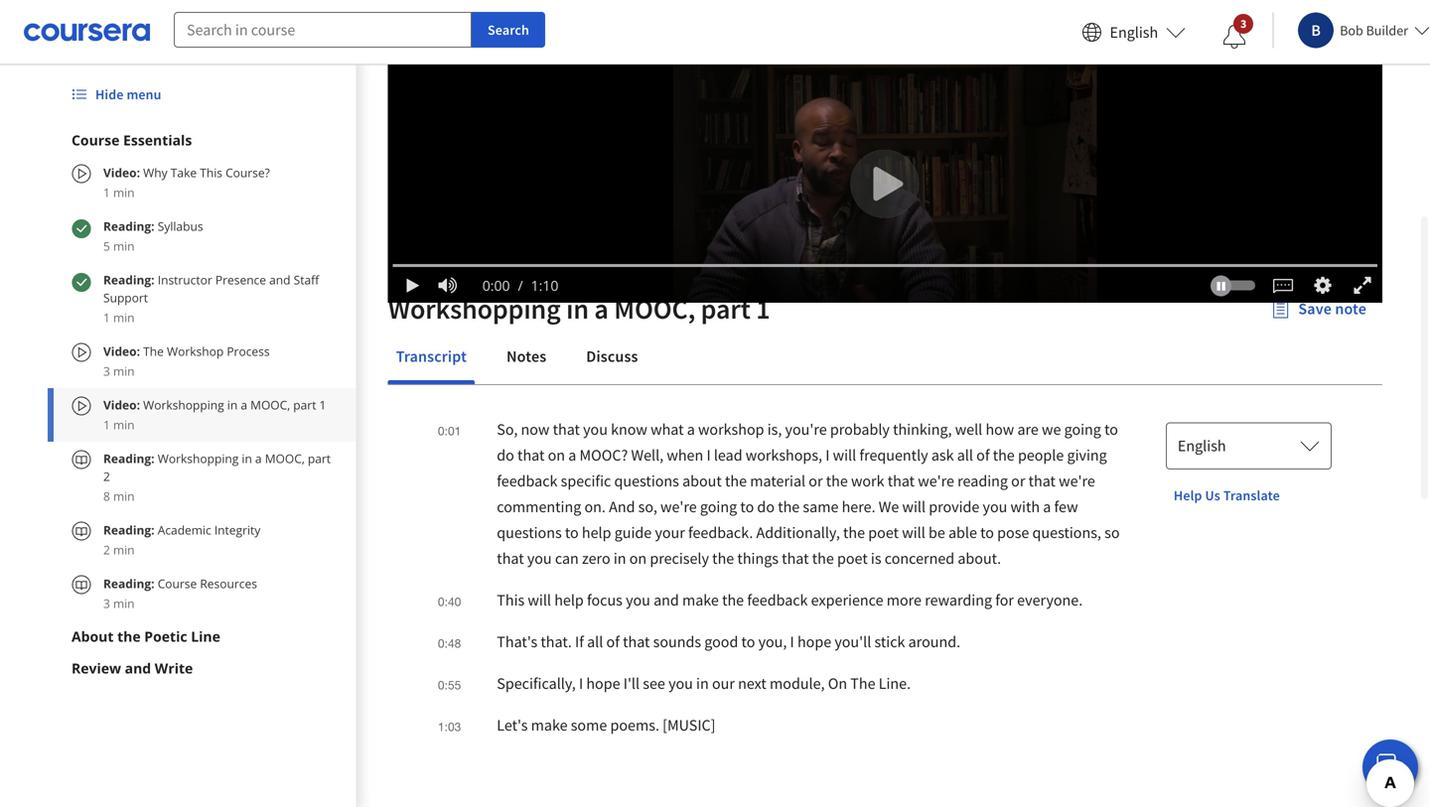 Task type: vqa. For each thing, say whether or not it's contained in the screenshot.
Video: Workshopping in a MOOC, part 1 1 min on the left of page
yes



Task type: describe. For each thing, give the bounding box(es) containing it.
things
[[738, 549, 779, 569]]

bob
[[1341, 21, 1364, 39]]

that right now
[[553, 420, 580, 440]]

lead
[[714, 446, 743, 466]]

resources
[[200, 576, 257, 592]]

specifically, i hope i'll see you in our next module, on the line. button
[[497, 674, 911, 694]]

reading: course resources 3 min
[[103, 576, 257, 612]]

2 inside workshopping in a mooc, part 2
[[103, 469, 110, 485]]

essentials
[[123, 131, 192, 150]]

giving
[[1068, 446, 1108, 466]]

you inside so that you can zero in on precisely the things that the poet is concerned about.
[[527, 549, 552, 569]]

is
[[871, 549, 882, 569]]

5
[[103, 238, 110, 254]]

focus
[[587, 591, 623, 611]]

reading: academic integrity 2 min
[[103, 522, 261, 558]]

1 vertical spatial help
[[555, 591, 584, 611]]

on inside so that you can zero in on precisely the things that the poet is concerned about.
[[630, 549, 647, 569]]

reading: for syllabus
[[103, 218, 155, 235]]

reading: for course resources
[[103, 576, 155, 592]]

2 reading: from the top
[[103, 272, 158, 288]]

1:03 button
[[432, 713, 467, 739]]

that left can
[[497, 549, 524, 569]]

min inside the reading: course resources 3 min
[[113, 596, 135, 612]]

of inside i will frequently ask all of the people giving feedback specific questions
[[977, 446, 990, 466]]

full screen image
[[1351, 276, 1376, 296]]

6 min from the top
[[113, 488, 135, 505]]

feedback inside i will frequently ask all of the people giving feedback specific questions
[[497, 472, 558, 491]]

about the poetic line button
[[72, 627, 333, 647]]

a up discuss
[[595, 292, 609, 326]]

1 vertical spatial of
[[607, 632, 620, 652]]

1 horizontal spatial do
[[758, 497, 775, 517]]

the inside about the poetic line dropdown button
[[117, 628, 141, 646]]

a inside video: workshopping in a mooc, part 1 1 min
[[241, 397, 247, 413]]

search button
[[472, 12, 546, 48]]

8 min
[[103, 488, 135, 505]]

course inside dropdown button
[[72, 131, 120, 150]]

0:48 button
[[432, 630, 467, 656]]

so, now that you know what a workshop is, you're probably thinking,
[[497, 420, 956, 440]]

0:40
[[438, 595, 461, 609]]

in left our
[[697, 674, 709, 694]]

1:10
[[531, 276, 559, 295]]

course inside the reading: course resources 3 min
[[158, 576, 197, 592]]

reading: syllabus 5 min
[[103, 218, 203, 254]]

line.
[[879, 674, 911, 694]]

transcript button
[[388, 333, 475, 381]]

let's make some poems. [music] button
[[497, 716, 716, 736]]

and so, we're going to do the same here.
[[609, 497, 879, 517]]

min inside video: why take this course? 1 min
[[113, 184, 135, 201]]

so, now that you know what a workshop is, you're probably thinking, button
[[497, 420, 956, 440]]

0 minutes 0 seconds element
[[483, 276, 510, 295]]

reading: for academic integrity
[[103, 522, 155, 539]]

are
[[1018, 420, 1039, 440]]

so,
[[497, 420, 518, 440]]

about
[[683, 472, 722, 491]]

frequently
[[860, 446, 929, 466]]

0 horizontal spatial hope
[[587, 674, 621, 694]]

to right able
[[981, 523, 995, 543]]

notes button
[[499, 333, 555, 381]]

people
[[1018, 446, 1065, 466]]

help inside we will provide you with a few questions to help guide your feedback.
[[582, 523, 612, 543]]

that's
[[497, 632, 538, 652]]

and so, we're going to do the same here. button
[[609, 497, 879, 517]]

english button
[[1075, 0, 1195, 65]]

now
[[521, 420, 550, 440]]

the up same on the bottom of page
[[826, 472, 848, 491]]

sounds
[[653, 632, 702, 652]]

1 horizontal spatial this
[[497, 591, 525, 611]]

and inside instructor presence and staff support
[[269, 272, 291, 288]]

support
[[103, 290, 148, 306]]

notes
[[507, 347, 547, 367]]

note
[[1336, 299, 1367, 319]]

0:48
[[438, 637, 461, 651]]

completed image for 1 min
[[72, 273, 91, 293]]

commenting
[[497, 497, 582, 517]]

2 inside reading: academic integrity 2 min
[[103, 542, 110, 558]]

you,
[[759, 632, 787, 652]]

the down feedback.
[[713, 549, 735, 569]]

0:55 button
[[432, 672, 467, 698]]

i will frequently ask all of the people giving feedback specific questions button
[[497, 446, 1108, 491]]

this inside video: why take this course? 1 min
[[200, 164, 223, 181]]

0:00 / 1:10
[[483, 276, 559, 295]]

workshopping for workshopping in a mooc, part 2
[[158, 451, 239, 467]]

1 horizontal spatial hope
[[798, 632, 832, 652]]

poet inside so that you can zero in on precisely the things that the poet is concerned about.
[[838, 549, 868, 569]]

8
[[103, 488, 110, 505]]

2 horizontal spatial we're
[[1059, 472, 1096, 491]]

to left you,
[[742, 632, 756, 652]]

poems.
[[611, 716, 660, 736]]

review
[[72, 659, 121, 678]]

well how are we going to do that on a mooc? button
[[497, 420, 1119, 466]]

be
[[929, 523, 946, 543]]

0 vertical spatial poet
[[869, 523, 899, 543]]

on
[[828, 674, 848, 694]]

well,
[[631, 446, 664, 466]]

1 inside video: why take this course? 1 min
[[103, 184, 110, 201]]

you up mooc?
[[583, 420, 608, 440]]

a right what
[[687, 420, 695, 440]]

so that you can zero in on precisely the things that the poet is concerned about.
[[497, 523, 1120, 569]]

and inside dropdown button
[[125, 659, 151, 678]]

your
[[655, 523, 685, 543]]

in inside so that you can zero in on precisely the things that the poet is concerned about.
[[614, 549, 627, 569]]

to up feedback.
[[741, 497, 754, 517]]

completed image for 5 min
[[72, 219, 91, 239]]

a inside well how are we going to do that on a mooc?
[[569, 446, 577, 466]]

mooc, for workshopping in a mooc, part 1
[[614, 292, 696, 326]]

you'll
[[835, 632, 872, 652]]

the down well, when i lead workshops, "button"
[[725, 472, 747, 491]]

3 reading: from the top
[[103, 451, 158, 467]]

write
[[155, 659, 193, 678]]

about the material or the work that we're reading or that we're commenting on.
[[497, 472, 1096, 517]]

save note button
[[1255, 285, 1383, 333]]

chat with us image
[[1375, 752, 1407, 784]]

you're
[[786, 420, 827, 440]]

translate
[[1224, 487, 1281, 505]]

in right the 1:10
[[566, 292, 589, 326]]

1 min
[[103, 310, 135, 326]]

you right see
[[669, 674, 693, 694]]

specifically, i hope i'll see you in our next module, on the line.
[[497, 674, 911, 694]]

workshopping for workshopping in a mooc, part 1
[[388, 292, 561, 326]]

the down additionally,
[[813, 549, 834, 569]]

staff
[[294, 272, 319, 288]]

with
[[1011, 497, 1040, 517]]

show notifications image
[[1223, 25, 1247, 49]]

probably
[[831, 420, 890, 440]]

mooc?
[[580, 446, 628, 466]]

2 horizontal spatial and
[[654, 591, 679, 611]]

hide menu
[[95, 85, 162, 103]]

mute image
[[435, 276, 461, 296]]

min inside reading: academic integrity 2 min
[[113, 542, 135, 558]]

min inside video: the workshop process 3 min
[[113, 363, 135, 380]]

in inside video: workshopping in a mooc, part 1 1 min
[[227, 397, 238, 413]]

part inside video: workshopping in a mooc, part 1 1 min
[[293, 397, 316, 413]]

english inside popup button
[[1178, 436, 1227, 456]]

well, when i lead workshops, button
[[631, 446, 826, 466]]

on inside well how are we going to do that on a mooc?
[[548, 446, 565, 466]]

do inside well how are we going to do that on a mooc?
[[497, 446, 515, 466]]

1 vertical spatial feedback
[[748, 591, 808, 611]]

help
[[1174, 487, 1203, 505]]

so,
[[639, 497, 658, 517]]

reading
[[958, 472, 1009, 491]]

to inside we will provide you with a few questions to help guide your feedback.
[[565, 523, 579, 543]]

that's that. if all of that sounds good to you, i hope you'll stick around.
[[497, 632, 961, 652]]

that down additionally,
[[782, 549, 809, 569]]

that down people on the bottom right
[[1029, 472, 1056, 491]]

everyone.
[[1018, 591, 1083, 611]]

video: workshopping in a mooc, part 1 1 min
[[103, 397, 326, 433]]

help us translate
[[1174, 487, 1281, 505]]

experience
[[812, 591, 884, 611]]

hide
[[95, 85, 124, 103]]

for
[[996, 591, 1015, 611]]

workshop
[[167, 343, 224, 360]]

1 horizontal spatial we're
[[918, 472, 955, 491]]

3 min from the top
[[113, 310, 135, 326]]

video: for video: the workshop process 3 min
[[103, 343, 140, 360]]

i right you,
[[791, 632, 795, 652]]

search
[[488, 21, 530, 39]]

and
[[609, 497, 635, 517]]

that left sounds
[[623, 632, 650, 652]]

video: why take this course? 1 min
[[103, 164, 270, 201]]



Task type: locate. For each thing, give the bounding box(es) containing it.
1 vertical spatial all
[[587, 632, 604, 652]]

play image
[[403, 277, 423, 293]]

reading: inside reading: syllabus 5 min
[[103, 218, 155, 235]]

or up with
[[1012, 472, 1026, 491]]

0 vertical spatial english
[[1110, 22, 1159, 42]]

1 horizontal spatial questions
[[615, 472, 680, 491]]

0 horizontal spatial poet
[[838, 549, 868, 569]]

or up same on the bottom of page
[[809, 472, 823, 491]]

feedback up you,
[[748, 591, 808, 611]]

1 vertical spatial questions
[[497, 523, 562, 543]]

questions down well,
[[615, 472, 680, 491]]

hope left the i'll
[[587, 674, 621, 694]]

0 vertical spatial all
[[958, 446, 974, 466]]

video: down 1 min
[[103, 343, 140, 360]]

additionally, the poet will be able to pose questions, button
[[757, 523, 1105, 543]]

help up zero
[[582, 523, 612, 543]]

1 vertical spatial video:
[[103, 343, 140, 360]]

0 vertical spatial hope
[[798, 632, 832, 652]]

0 vertical spatial 3
[[1241, 16, 1248, 31]]

min
[[113, 184, 135, 201], [113, 238, 135, 254], [113, 310, 135, 326], [113, 363, 135, 380], [113, 417, 135, 433], [113, 488, 135, 505], [113, 542, 135, 558], [113, 596, 135, 612]]

8 min from the top
[[113, 596, 135, 612]]

0 vertical spatial course
[[72, 131, 120, 150]]

1 min from the top
[[113, 184, 135, 201]]

course?
[[226, 164, 270, 181]]

1 horizontal spatial make
[[683, 591, 719, 611]]

a down process
[[241, 397, 247, 413]]

about the poetic line
[[72, 628, 220, 646]]

the up that's that. if all of that sounds good to you, i hope you'll stick around.
[[722, 591, 744, 611]]

that inside well how are we going to do that on a mooc?
[[518, 446, 545, 466]]

the right the on
[[851, 674, 876, 694]]

2 vertical spatial part
[[308, 451, 331, 467]]

2 vertical spatial mooc,
[[265, 451, 305, 467]]

the inside video: the workshop process 3 min
[[143, 343, 164, 360]]

video: for video: why take this course? 1 min
[[103, 164, 140, 181]]

video: inside video: the workshop process 3 min
[[103, 343, 140, 360]]

0 vertical spatial do
[[497, 446, 515, 466]]

1 reading: from the top
[[103, 218, 155, 235]]

next
[[738, 674, 767, 694]]

min right 5
[[113, 238, 135, 254]]

2
[[103, 469, 110, 485], [103, 542, 110, 558]]

0 vertical spatial completed image
[[72, 219, 91, 239]]

menu
[[127, 85, 162, 103]]

that
[[553, 420, 580, 440], [518, 446, 545, 466], [888, 472, 915, 491], [1029, 472, 1056, 491], [497, 549, 524, 569], [782, 549, 809, 569], [623, 632, 650, 652]]

i left lead
[[707, 446, 711, 466]]

workshopping in a mooc, part 1
[[388, 292, 771, 326]]

1 horizontal spatial of
[[977, 446, 990, 466]]

we're up your
[[661, 497, 697, 517]]

that down frequently
[[888, 472, 915, 491]]

workshops,
[[746, 446, 823, 466]]

the
[[993, 446, 1015, 466], [725, 472, 747, 491], [826, 472, 848, 491], [778, 497, 800, 517], [844, 523, 866, 543], [713, 549, 735, 569], [813, 549, 834, 569], [722, 591, 744, 611], [117, 628, 141, 646]]

0 vertical spatial mooc,
[[614, 292, 696, 326]]

ask
[[932, 446, 954, 466]]

in right zero
[[614, 549, 627, 569]]

1 vertical spatial do
[[758, 497, 775, 517]]

min inside reading: syllabus 5 min
[[113, 238, 135, 254]]

1 minutes 10 seconds element
[[531, 276, 559, 295]]

feedback.
[[689, 523, 754, 543]]

of up reading
[[977, 446, 990, 466]]

a inside we will provide you with a few questions to help guide your feedback.
[[1044, 497, 1052, 517]]

1 horizontal spatial going
[[1065, 420, 1102, 440]]

the left workshop
[[143, 343, 164, 360]]

to inside well how are we going to do that on a mooc?
[[1105, 420, 1119, 440]]

1 vertical spatial poet
[[838, 549, 868, 569]]

1 horizontal spatial all
[[958, 446, 974, 466]]

video: down video: the workshop process 3 min
[[103, 397, 140, 413]]

guide
[[615, 523, 652, 543]]

0 vertical spatial questions
[[615, 472, 680, 491]]

3 up about
[[103, 596, 110, 612]]

the
[[143, 343, 164, 360], [851, 674, 876, 694]]

will left be
[[902, 523, 926, 543]]

completed image left support
[[72, 273, 91, 293]]

0 horizontal spatial or
[[809, 472, 823, 491]]

0 horizontal spatial on
[[548, 446, 565, 466]]

to
[[1105, 420, 1119, 440], [741, 497, 754, 517], [565, 523, 579, 543], [981, 523, 995, 543], [742, 632, 756, 652]]

5 reading: from the top
[[103, 576, 155, 592]]

let's
[[497, 716, 528, 736]]

2 video: from the top
[[103, 343, 140, 360]]

in
[[566, 292, 589, 326], [227, 397, 238, 413], [242, 451, 252, 467], [614, 549, 627, 569], [697, 674, 709, 694]]

2 vertical spatial workshopping
[[158, 451, 239, 467]]

0 horizontal spatial going
[[700, 497, 737, 517]]

discuss
[[587, 347, 639, 367]]

in down process
[[227, 397, 238, 413]]

workshopping inside video: workshopping in a mooc, part 1 1 min
[[143, 397, 224, 413]]

in down video: workshopping in a mooc, part 1 1 min
[[242, 451, 252, 467]]

do down the 'material'
[[758, 497, 775, 517]]

to up can
[[565, 523, 579, 543]]

our
[[712, 674, 735, 694]]

3 inside the reading: course resources 3 min
[[103, 596, 110, 612]]

0 horizontal spatial the
[[143, 343, 164, 360]]

poet down we in the bottom of the page
[[869, 523, 899, 543]]

reading: up 5
[[103, 218, 155, 235]]

we will provide you with a few questions to help guide your feedback. button
[[497, 497, 1079, 543]]

mooc, inside video: workshopping in a mooc, part 1 1 min
[[251, 397, 290, 413]]

do down so,
[[497, 446, 515, 466]]

all
[[958, 446, 974, 466], [587, 632, 604, 652]]

will inside we will provide you with a few questions to help guide your feedback.
[[903, 497, 926, 517]]

0 vertical spatial this
[[200, 164, 223, 181]]

going up giving
[[1065, 420, 1102, 440]]

take
[[171, 164, 197, 181]]

all inside i will frequently ask all of the people giving feedback specific questions
[[958, 446, 974, 466]]

will
[[833, 446, 857, 466], [903, 497, 926, 517], [902, 523, 926, 543], [528, 591, 551, 611]]

this will help focus you and button
[[497, 591, 683, 611]]

3 video: from the top
[[103, 397, 140, 413]]

questions down commenting
[[497, 523, 562, 543]]

1 completed image from the top
[[72, 219, 91, 239]]

1 vertical spatial mooc,
[[251, 397, 290, 413]]

0 horizontal spatial we're
[[661, 497, 697, 517]]

a down video: workshopping in a mooc, part 1 1 min
[[255, 451, 262, 467]]

the down how on the bottom right of page
[[993, 446, 1015, 466]]

we're down 'ask'
[[918, 472, 955, 491]]

1 horizontal spatial poet
[[869, 523, 899, 543]]

0 vertical spatial help
[[582, 523, 612, 543]]

coursera image
[[24, 16, 150, 48]]

video: left why
[[103, 164, 140, 181]]

this will help focus you and make the feedback experience more rewarding for everyone.
[[497, 591, 1083, 611]]

0:00
[[483, 276, 510, 295]]

stick
[[875, 632, 906, 652]]

concerned
[[885, 549, 955, 569]]

part for workshopping in a mooc, part 2
[[308, 451, 331, 467]]

0 vertical spatial and
[[269, 272, 291, 288]]

0 vertical spatial feedback
[[497, 472, 558, 491]]

this
[[200, 164, 223, 181], [497, 591, 525, 611]]

to up giving
[[1105, 420, 1119, 440]]

min down support
[[113, 310, 135, 326]]

2 down "8"
[[103, 542, 110, 558]]

all right 'ask'
[[958, 446, 974, 466]]

0 horizontal spatial feedback
[[497, 472, 558, 491]]

make right let's
[[531, 716, 568, 736]]

i down you're
[[826, 446, 830, 466]]

1 vertical spatial workshopping
[[143, 397, 224, 413]]

1 vertical spatial and
[[654, 591, 679, 611]]

make the feedback experience more rewarding for everyone. button
[[683, 591, 1083, 611]]

0 vertical spatial of
[[977, 446, 990, 466]]

on.
[[585, 497, 606, 517]]

zero
[[582, 549, 611, 569]]

0:40 button
[[432, 588, 467, 614]]

and down about the poetic line
[[125, 659, 151, 678]]

mooc, for workshopping in a mooc, part 2
[[265, 451, 305, 467]]

video: inside video: workshopping in a mooc, part 1 1 min
[[103, 397, 140, 413]]

questions inside i will frequently ask all of the people giving feedback specific questions
[[615, 472, 680, 491]]

0 vertical spatial going
[[1065, 420, 1102, 440]]

1 vertical spatial part
[[293, 397, 316, 413]]

mooc, up discuss button on the left
[[614, 292, 696, 326]]

related lecture content tabs tab list
[[388, 333, 1383, 385]]

completed image
[[72, 219, 91, 239], [72, 273, 91, 293]]

1 vertical spatial going
[[700, 497, 737, 517]]

will down the probably at the right
[[833, 446, 857, 466]]

able
[[949, 523, 978, 543]]

2 vertical spatial and
[[125, 659, 151, 678]]

0 horizontal spatial all
[[587, 632, 604, 652]]

you left can
[[527, 549, 552, 569]]

feedback up commenting
[[497, 472, 558, 491]]

0 vertical spatial make
[[683, 591, 719, 611]]

0 horizontal spatial english
[[1110, 22, 1159, 42]]

discuss button
[[579, 333, 646, 381]]

precisely
[[650, 549, 709, 569]]

min inside video: workshopping in a mooc, part 1 1 min
[[113, 417, 135, 433]]

about
[[72, 628, 114, 646]]

5 min from the top
[[113, 417, 135, 433]]

1 horizontal spatial and
[[269, 272, 291, 288]]

0 horizontal spatial questions
[[497, 523, 562, 543]]

i will frequently ask all of the people giving feedback specific questions
[[497, 446, 1108, 491]]

us
[[1206, 487, 1221, 505]]

1 vertical spatial course
[[158, 576, 197, 592]]

part inside workshopping in a mooc, part 2
[[308, 451, 331, 467]]

pose
[[998, 523, 1030, 543]]

the up additionally,
[[778, 497, 800, 517]]

a up the specific
[[569, 446, 577, 466]]

1 vertical spatial completed image
[[72, 273, 91, 293]]

3 left b
[[1241, 16, 1248, 31]]

i hope you'll stick around. button
[[791, 632, 961, 652]]

rewarding
[[925, 591, 993, 611]]

4 min from the top
[[113, 363, 135, 380]]

2 2 from the top
[[103, 542, 110, 558]]

7 min from the top
[[113, 542, 135, 558]]

i inside i will frequently ask all of the people giving feedback specific questions
[[826, 446, 830, 466]]

mooc, down process
[[251, 397, 290, 413]]

1 horizontal spatial on
[[630, 549, 647, 569]]

you inside we will provide you with a few questions to help guide your feedback.
[[983, 497, 1008, 517]]

0 horizontal spatial and
[[125, 659, 151, 678]]

additionally, the poet will be able to pose questions,
[[757, 523, 1105, 543]]

integrity
[[214, 522, 261, 539]]

2 completed image from the top
[[72, 273, 91, 293]]

0 horizontal spatial do
[[497, 446, 515, 466]]

3
[[1241, 16, 1248, 31], [103, 363, 110, 380], [103, 596, 110, 612]]

a inside workshopping in a mooc, part 2
[[255, 451, 262, 467]]

questions inside we will provide you with a few questions to help guide your feedback.
[[497, 523, 562, 543]]

in inside workshopping in a mooc, part 2
[[242, 451, 252, 467]]

builder
[[1367, 21, 1409, 39]]

0 vertical spatial on
[[548, 446, 565, 466]]

reading: inside reading: academic integrity 2 min
[[103, 522, 155, 539]]

save
[[1299, 299, 1333, 319]]

reading: up about the poetic line
[[103, 576, 155, 592]]

going inside well how are we going to do that on a mooc?
[[1065, 420, 1102, 440]]

i down if
[[579, 674, 583, 694]]

mooc, down video: workshopping in a mooc, part 1 1 min
[[265, 451, 305, 467]]

well how are we going to do that on a mooc?
[[497, 420, 1119, 466]]

on down guide
[[630, 549, 647, 569]]

Search in course text field
[[174, 12, 472, 48]]

1 vertical spatial this
[[497, 591, 525, 611]]

will for make
[[528, 591, 551, 611]]

going up feedback.
[[700, 497, 737, 517]]

and left staff
[[269, 272, 291, 288]]

academic
[[158, 522, 211, 539]]

reading: inside the reading: course resources 3 min
[[103, 576, 155, 592]]

you right "focus"
[[626, 591, 651, 611]]

0 horizontal spatial course
[[72, 131, 120, 150]]

some
[[571, 716, 607, 736]]

course down reading: academic integrity 2 min on the bottom left of the page
[[158, 576, 197, 592]]

1 horizontal spatial the
[[851, 674, 876, 694]]

video: inside video: why take this course? 1 min
[[103, 164, 140, 181]]

few
[[1055, 497, 1079, 517]]

0:55
[[438, 679, 461, 693]]

1 vertical spatial english
[[1178, 436, 1227, 456]]

or
[[809, 472, 823, 491], [1012, 472, 1026, 491]]

1
[[103, 184, 110, 201], [756, 292, 771, 326], [103, 310, 110, 326], [320, 397, 326, 413], [103, 417, 110, 433]]

video: for video: workshopping in a mooc, part 1 1 min
[[103, 397, 140, 413]]

1 horizontal spatial feedback
[[748, 591, 808, 611]]

help us translate button
[[1167, 478, 1289, 514]]

3 inside dropdown button
[[1241, 16, 1248, 31]]

workshopping in a mooc, part 2
[[103, 451, 331, 485]]

here.
[[842, 497, 876, 517]]

0 horizontal spatial of
[[607, 632, 620, 652]]

make up good
[[683, 591, 719, 611]]

will up that.
[[528, 591, 551, 611]]

2 min from the top
[[113, 238, 135, 254]]

0 horizontal spatial this
[[200, 164, 223, 181]]

1 or from the left
[[809, 472, 823, 491]]

help left "focus"
[[555, 591, 584, 611]]

this right take
[[200, 164, 223, 181]]

will for few
[[903, 497, 926, 517]]

1 2 from the top
[[103, 469, 110, 485]]

this up the that's
[[497, 591, 525, 611]]

4 reading: from the top
[[103, 522, 155, 539]]

work
[[852, 472, 885, 491]]

thinking,
[[893, 420, 952, 440]]

hope left you'll
[[798, 632, 832, 652]]

you down reading
[[983, 497, 1008, 517]]

completed image left 5
[[72, 219, 91, 239]]

1 vertical spatial the
[[851, 674, 876, 694]]

and up sounds
[[654, 591, 679, 611]]

presence
[[216, 272, 266, 288]]

workshopping
[[388, 292, 561, 326], [143, 397, 224, 413], [158, 451, 239, 467]]

min down 1 min
[[113, 363, 135, 380]]

questions,
[[1033, 523, 1102, 543]]

1 video: from the top
[[103, 164, 140, 181]]

2 vertical spatial video:
[[103, 397, 140, 413]]

english
[[1110, 22, 1159, 42], [1178, 436, 1227, 456]]

poet left is
[[838, 549, 868, 569]]

course down the hide
[[72, 131, 120, 150]]

the inside i will frequently ask all of the people giving feedback specific questions
[[993, 446, 1015, 466]]

1 vertical spatial hope
[[587, 674, 621, 694]]

workshopping inside workshopping in a mooc, part 2
[[158, 451, 239, 467]]

1 horizontal spatial or
[[1012, 472, 1026, 491]]

3 inside video: the workshop process 3 min
[[103, 363, 110, 380]]

part for workshopping in a mooc, part 1
[[701, 292, 751, 326]]

reading: down 8 min
[[103, 522, 155, 539]]

1 vertical spatial make
[[531, 716, 568, 736]]

will for the
[[833, 446, 857, 466]]

english inside button
[[1110, 22, 1159, 42]]

0 vertical spatial part
[[701, 292, 751, 326]]

on down now
[[548, 446, 565, 466]]

that down now
[[518, 446, 545, 466]]

bob builder
[[1341, 21, 1409, 39]]

a
[[595, 292, 609, 326], [241, 397, 247, 413], [687, 420, 695, 440], [569, 446, 577, 466], [255, 451, 262, 467], [1044, 497, 1052, 517]]

min right "8"
[[113, 488, 135, 505]]

the down the here.
[[844, 523, 866, 543]]

well
[[956, 420, 983, 440]]

0 vertical spatial 2
[[103, 469, 110, 485]]

0 vertical spatial workshopping
[[388, 292, 561, 326]]

2 up "8"
[[103, 469, 110, 485]]

workshop
[[699, 420, 765, 440]]

0 vertical spatial video:
[[103, 164, 140, 181]]

1 vertical spatial 3
[[103, 363, 110, 380]]

min up about the poetic line
[[113, 596, 135, 612]]

1 horizontal spatial course
[[158, 576, 197, 592]]

1 vertical spatial 2
[[103, 542, 110, 558]]

will right we in the bottom of the page
[[903, 497, 926, 517]]

see
[[643, 674, 666, 694]]

reading: up 8 min
[[103, 451, 158, 467]]

will inside i will frequently ask all of the people giving feedback specific questions
[[833, 446, 857, 466]]

min up reading: syllabus 5 min
[[113, 184, 135, 201]]

min down 8 min
[[113, 542, 135, 558]]

review and write
[[72, 659, 193, 678]]

2 or from the left
[[1012, 472, 1026, 491]]

0 vertical spatial the
[[143, 343, 164, 360]]

we're down giving
[[1059, 472, 1096, 491]]

0 horizontal spatial make
[[531, 716, 568, 736]]

1 vertical spatial on
[[630, 549, 647, 569]]

1 horizontal spatial english
[[1178, 436, 1227, 456]]

mooc, inside workshopping in a mooc, part 2
[[265, 451, 305, 467]]

of right if
[[607, 632, 620, 652]]

2 vertical spatial 3
[[103, 596, 110, 612]]



